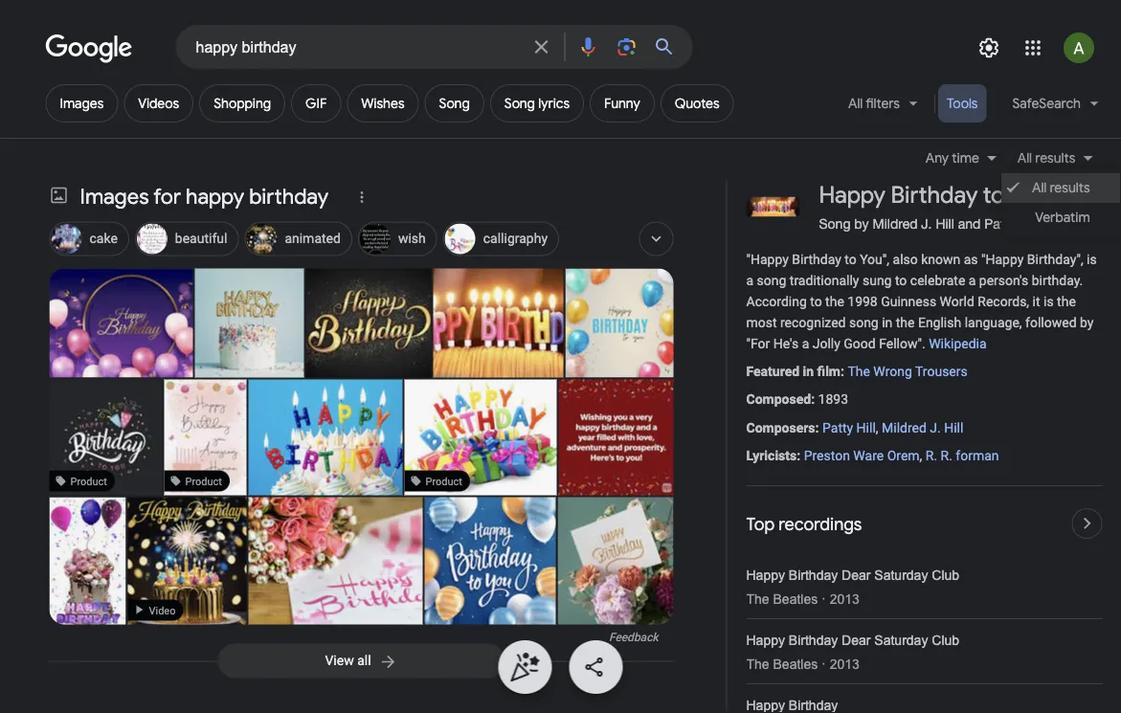 Task type: locate. For each thing, give the bounding box(es) containing it.
0 horizontal spatial a
[[747, 273, 754, 288]]

song up according
[[757, 273, 787, 288]]

song up "traditionally" on the right
[[819, 216, 851, 232]]

videos
[[138, 95, 179, 112]]

patty right and
[[985, 216, 1016, 232]]

all down "all results" dropdown button
[[1032, 180, 1047, 197]]

: up preston
[[816, 420, 819, 436]]

1 horizontal spatial song
[[504, 95, 535, 112]]

0 vertical spatial patty
[[985, 216, 1016, 232]]

by up you",
[[855, 216, 869, 232]]

1 horizontal spatial in
[[882, 315, 893, 331]]

in
[[882, 315, 893, 331], [803, 364, 814, 380]]

1 horizontal spatial a
[[802, 336, 810, 352]]

happy
[[819, 181, 886, 210], [747, 568, 785, 583], [747, 634, 785, 648]]

happy birthday you amazing human | birthday cards & quotes 🎂🎁🎉 | send  real postcards online image
[[164, 380, 247, 496]]

all results
[[1018, 149, 1076, 167], [1032, 180, 1091, 197]]

all results button
[[1006, 147, 1103, 169]]

to inside happy birthday to you 'heading'
[[983, 181, 1005, 210]]

0 vertical spatial club
[[932, 568, 960, 583]]

happy birthday images - free download on freepik image
[[49, 269, 213, 378], [288, 269, 452, 378], [425, 498, 556, 629]]

0 vertical spatial beatles
[[773, 592, 818, 607]]

sung
[[863, 273, 892, 288]]

1 happy birthday dear saturday club the beatles · 2013 from the top
[[747, 568, 960, 607]]

any time button
[[926, 147, 1006, 169]]

all left the filters
[[849, 95, 863, 112]]

birthday inside happy birthday to you 'heading'
[[891, 181, 978, 210]]

1998
[[848, 294, 878, 310]]

funny
[[604, 95, 640, 112]]

None search field
[[0, 24, 693, 69]]

song down the 1998
[[849, 315, 879, 331]]

all inside radio item
[[1032, 180, 1047, 197]]

quotes
[[675, 95, 720, 112]]

2 "happy from the left
[[982, 251, 1024, 267]]

any
[[926, 149, 949, 167]]

you",
[[860, 251, 890, 267]]

history of the happy birthday song | pump it up image
[[249, 380, 423, 496]]

song for song by mildred j. hill and patty hill
[[819, 216, 851, 232]]

0 vertical spatial dear
[[842, 568, 871, 583]]

by inside "happy birthday to you", also known as "happy birthday", is a song traditionally sung to celebrate a person's birthday. according to the 1998 guinness world records, it is the most recognized song in the english language, followed by "for he's a jolly good fellow".
[[1080, 315, 1094, 331]]

1 saturday from the top
[[875, 568, 928, 583]]

lyricists
[[747, 448, 797, 463]]

birthday
[[249, 183, 329, 210]]

song left lyrics
[[504, 95, 535, 112]]

safesearch button
[[1001, 84, 1111, 130]]

0 horizontal spatial "happy
[[747, 251, 789, 267]]

mildred up the orem
[[882, 420, 927, 436]]

1 vertical spatial happy birthday dear saturday club the beatles · 2013
[[747, 634, 960, 672]]

0 horizontal spatial in
[[803, 364, 814, 380]]

for
[[153, 183, 181, 210]]

r. right the orem
[[926, 448, 938, 463]]

results inside "all results" dropdown button
[[1036, 149, 1076, 167]]

: for 1893
[[811, 392, 815, 408]]

song
[[439, 95, 470, 112], [504, 95, 535, 112], [819, 216, 851, 232]]

j. down happy birthday to you 'heading' at the right top of page
[[922, 216, 932, 232]]

2 horizontal spatial product
[[426, 475, 463, 487]]

1 vertical spatial images
[[80, 183, 149, 210]]

google image
[[45, 34, 134, 63]]

add song element
[[439, 95, 470, 112]]

1893
[[818, 392, 849, 408]]

1 2013 from the top
[[830, 592, 860, 607]]

is right birthday",
[[1087, 251, 1097, 267]]

·
[[822, 592, 826, 607], [822, 657, 826, 672]]

images link
[[45, 84, 118, 123]]

1 vertical spatial is
[[1044, 294, 1054, 310]]

lyrics
[[538, 95, 570, 112]]

0 vertical spatial happy
[[819, 181, 886, 210]]

all inside dropdown button
[[1018, 149, 1032, 167]]

list
[[747, 555, 1103, 713]]

0 vertical spatial results
[[1036, 149, 1076, 167]]

all results up verbatim link
[[1032, 180, 1091, 197]]

1 product from the left
[[70, 475, 107, 487]]

1 vertical spatial dear
[[842, 634, 871, 648]]

free and customizable birthday templates image
[[566, 269, 675, 378]]

birthday
[[891, 181, 978, 210], [792, 251, 842, 267], [789, 568, 838, 583], [789, 634, 838, 648]]

0 vertical spatial images
[[60, 95, 104, 112]]

all up you
[[1018, 149, 1032, 167]]

in left film
[[803, 364, 814, 380]]

traditionally
[[790, 273, 860, 288]]

hill left and
[[936, 216, 955, 232]]

0 vertical spatial ,
[[876, 420, 879, 436]]

0 vertical spatial saturday
[[875, 568, 928, 583]]

shopping link
[[199, 84, 285, 123]]

1 vertical spatial all
[[1018, 149, 1032, 167]]

: left preston
[[797, 448, 801, 463]]

1 vertical spatial saturday
[[875, 634, 928, 648]]

video
[[149, 605, 176, 617]]

0 vertical spatial all results
[[1018, 149, 1076, 167]]

0 horizontal spatial ,
[[876, 420, 879, 436]]

the down "traditionally" on the right
[[826, 294, 845, 310]]

1 horizontal spatial ,
[[920, 448, 923, 463]]

language,
[[965, 315, 1022, 331]]

fellow".
[[879, 336, 926, 352]]

happy birthday! gift card! image
[[389, 380, 575, 496]]

1 product button from the left
[[48, 380, 164, 496]]

: for patty
[[816, 420, 819, 436]]

wishes link
[[347, 84, 419, 123]]

1 horizontal spatial r.
[[941, 448, 953, 463]]

2 product from the left
[[185, 475, 222, 487]]

0 vertical spatial in
[[882, 315, 893, 331]]

happy birthday to you heading
[[819, 180, 1047, 211]]

is right it
[[1044, 294, 1054, 310]]

by right followed
[[1080, 315, 1094, 331]]

hill
[[936, 216, 955, 232], [1019, 216, 1038, 232], [857, 420, 876, 436], [944, 420, 964, 436]]

all results radio item
[[1002, 173, 1121, 203]]

all inside dropdown button
[[849, 95, 863, 112]]

0 horizontal spatial product
[[70, 475, 107, 487]]

j. up r. r.  forman link
[[930, 420, 941, 436]]

song for song lyrics
[[504, 95, 535, 112]]

1 horizontal spatial product
[[185, 475, 222, 487]]

2 vertical spatial all
[[1032, 180, 1047, 197]]

song link
[[425, 84, 484, 123]]

:
[[841, 364, 845, 380], [811, 392, 815, 408], [816, 420, 819, 436], [797, 448, 801, 463]]

0 horizontal spatial patty
[[823, 420, 853, 436]]

cake button
[[49, 219, 129, 261]]

a right he's
[[802, 336, 810, 352]]

0 horizontal spatial r.
[[926, 448, 938, 463]]

results up verbatim
[[1050, 180, 1091, 197]]

lyricists : preston ware orem , r. r.  forman
[[747, 448, 999, 463]]

search by voice image
[[577, 35, 600, 58]]

in up fellow".
[[882, 315, 893, 331]]

1 vertical spatial j.
[[930, 420, 941, 436]]

english
[[918, 315, 962, 331]]

the
[[848, 364, 870, 380], [747, 592, 770, 607], [747, 657, 770, 672]]

images
[[60, 95, 104, 112], [80, 183, 149, 210]]

to left you",
[[845, 251, 857, 267]]

all
[[357, 653, 371, 669]]

, down mildred j. hill link on the bottom of the page
[[920, 448, 923, 463]]

patty down 1893
[[823, 420, 853, 436]]

1 vertical spatial 2013
[[830, 657, 860, 672]]

0 vertical spatial by
[[855, 216, 869, 232]]

by
[[855, 216, 869, 232], [1080, 315, 1094, 331]]

featured
[[747, 364, 800, 380]]

product button
[[48, 380, 164, 496], [164, 380, 247, 496], [389, 380, 575, 496]]

: up 1893
[[841, 364, 845, 380]]

happy birthday to you
[[819, 181, 1047, 210]]

2 vertical spatial happy
[[747, 634, 785, 648]]

1 club from the top
[[932, 568, 960, 583]]

1 vertical spatial club
[[932, 634, 960, 648]]

song by mildred j. hill and patty hill
[[819, 216, 1038, 232]]

a down as
[[969, 273, 976, 288]]

"happy up person's on the right top of page
[[982, 251, 1024, 267]]

birthday.
[[1032, 273, 1083, 288]]

the
[[826, 294, 845, 310], [1057, 294, 1076, 310], [896, 315, 915, 331]]

club
[[932, 568, 960, 583], [932, 634, 960, 648]]

dear
[[842, 568, 871, 583], [842, 634, 871, 648]]

1 r. from the left
[[926, 448, 938, 463]]

all for menu containing all results
[[1032, 180, 1047, 197]]

1 vertical spatial ·
[[822, 657, 826, 672]]

all for the all filters dropdown button
[[849, 95, 863, 112]]

a up according
[[747, 273, 754, 288]]

130 special happy birthday wishes & messages image
[[559, 380, 675, 496]]

list containing happy birthday dear saturday club
[[747, 555, 1103, 713]]

patty
[[985, 216, 1016, 232], [823, 420, 853, 436]]

happy
[[186, 183, 244, 210]]

composed : 1893
[[747, 392, 849, 408]]

1 beatles from the top
[[773, 592, 818, 607]]

: left 1893
[[811, 392, 815, 408]]

jolly
[[813, 336, 841, 352]]

results inside all results radio item
[[1050, 180, 1091, 197]]

https://megaport.hu/media/37581... - happy birthday animations image
[[128, 494, 247, 637]]

preston ware orem link
[[804, 448, 920, 463]]

1 vertical spatial happy
[[747, 568, 785, 583]]

3 product from the left
[[426, 475, 463, 487]]

results up all results radio item
[[1036, 149, 1076, 167]]

1 vertical spatial ,
[[920, 448, 923, 463]]

he's
[[774, 336, 799, 352]]

recognized
[[781, 315, 846, 331]]

menu
[[1002, 169, 1121, 238]]

happy birthday to you - wikipedia image
[[353, 269, 648, 378]]

0 vertical spatial ·
[[822, 592, 826, 607]]

0 horizontal spatial song
[[757, 273, 787, 288]]

"happy birthday to you", also known as "happy birthday", is a song traditionally sung to celebrate a person's birthday. according to the 1998 guinness world records, it is the most recognized song in the english language, followed by "for he's a jolly good fellow".
[[747, 251, 1097, 352]]

images down the google image
[[60, 95, 104, 112]]

mildred up also
[[873, 216, 918, 232]]

to left you
[[983, 181, 1005, 210]]

song right wishes link
[[439, 95, 470, 112]]

most
[[747, 315, 777, 331]]

all results up all results radio item
[[1018, 149, 1076, 167]]

1 horizontal spatial by
[[1080, 315, 1094, 331]]

1 vertical spatial all results
[[1032, 180, 1091, 197]]

1 horizontal spatial "happy
[[982, 251, 1024, 267]]

r. left forman
[[941, 448, 953, 463]]

cake
[[90, 231, 118, 247]]

1 vertical spatial song
[[849, 315, 879, 331]]

2 club from the top
[[932, 634, 960, 648]]

2 2013 from the top
[[830, 657, 860, 672]]

, up lyricists : preston ware orem , r. r.  forman
[[876, 420, 879, 436]]

1 vertical spatial beatles
[[773, 657, 818, 672]]

celebrate
[[911, 273, 966, 288]]

the up fellow".
[[896, 315, 915, 331]]

2 beatles from the top
[[773, 657, 818, 672]]

0 horizontal spatial is
[[1044, 294, 1054, 310]]

belated happy birthday wishes | petal talk image
[[249, 498, 475, 625]]

"happy
[[747, 251, 789, 267], [982, 251, 1024, 267]]

feedback
[[609, 631, 658, 644]]

1 horizontal spatial is
[[1087, 251, 1097, 267]]

0 vertical spatial 2013
[[830, 592, 860, 607]]

wish button
[[358, 219, 437, 261]]

2 horizontal spatial song
[[819, 216, 851, 232]]

0 vertical spatial all
[[849, 95, 863, 112]]

add gif element
[[306, 95, 327, 112]]

"happy up according
[[747, 251, 789, 267]]

search by image image
[[615, 35, 638, 58]]

a
[[747, 273, 754, 288], [969, 273, 976, 288], [802, 336, 810, 352]]

it
[[1033, 294, 1041, 310]]

1 vertical spatial by
[[1080, 315, 1094, 331]]

images for happy birthday
[[80, 183, 329, 210]]

0 vertical spatial song
[[757, 273, 787, 288]]

all
[[849, 95, 863, 112], [1018, 149, 1032, 167], [1032, 180, 1047, 197]]

gif
[[306, 95, 327, 112]]

1 horizontal spatial song
[[849, 315, 879, 331]]

1 vertical spatial the
[[747, 592, 770, 607]]

0 vertical spatial happy birthday dear saturday club the beatles · 2013
[[747, 568, 960, 607]]

0 horizontal spatial song
[[439, 95, 470, 112]]

1 vertical spatial results
[[1050, 180, 1091, 197]]

hill up ware
[[857, 420, 876, 436]]

add shopping element
[[214, 95, 271, 112]]

the down birthday.
[[1057, 294, 1076, 310]]

images for images
[[60, 95, 104, 112]]

images up cake
[[80, 183, 149, 210]]



Task type: describe. For each thing, give the bounding box(es) containing it.
verbatim link
[[1002, 203, 1121, 233]]

happy birthday to you: december 2019 - christmas birthday gift (001) image
[[48, 380, 164, 496]]

1 · from the top
[[822, 592, 826, 607]]

images for happy birthday heading
[[80, 183, 329, 210]]

song for add song element
[[439, 95, 470, 112]]

ware
[[854, 448, 884, 463]]

person's
[[980, 273, 1029, 288]]

world
[[940, 294, 975, 310]]

all results inside dropdown button
[[1018, 149, 1076, 167]]

wishes
[[361, 95, 405, 112]]

images for images for happy birthday
[[80, 183, 149, 210]]

0 horizontal spatial by
[[855, 216, 869, 232]]

2 · from the top
[[822, 657, 826, 672]]

2 vertical spatial the
[[747, 657, 770, 672]]

calligraphy button
[[443, 219, 559, 261]]

any time
[[926, 149, 980, 167]]

2 saturday from the top
[[875, 634, 928, 648]]

animated
[[285, 231, 341, 247]]

0 vertical spatial mildred
[[873, 216, 918, 232]]

animated button
[[245, 219, 352, 261]]

1 vertical spatial in
[[803, 364, 814, 380]]

2 horizontal spatial the
[[1057, 294, 1076, 310]]

top
[[747, 513, 775, 535]]

verbatim
[[1035, 209, 1091, 226]]

hill up r. r.  forman link
[[944, 420, 964, 436]]

song lyrics
[[504, 95, 570, 112]]

1 horizontal spatial patty
[[985, 216, 1016, 232]]

menu containing all results
[[1002, 169, 1121, 238]]

tools
[[947, 95, 978, 112]]

in inside "happy birthday to you", also known as "happy birthday", is a song traditionally sung to celebrate a person's birthday. according to the 1998 guinness world records, it is the most recognized song in the english language, followed by "for he's a jolly good fellow".
[[882, 315, 893, 331]]

calligraphy
[[483, 231, 548, 247]]

also
[[893, 251, 918, 267]]

preston
[[804, 448, 850, 463]]

product for 2nd product button from the left
[[185, 475, 222, 487]]

wikipedia link
[[929, 336, 987, 352]]

birthday inside "happy birthday to you", also known as "happy birthday", is a song traditionally sung to celebrate a person's birthday. according to the 1998 guinness world records, it is the most recognized song in the english language, followed by "for he's a jolly good fellow".
[[792, 251, 842, 267]]

wikipedia
[[929, 336, 987, 352]]

video button
[[128, 494, 247, 637]]

forman
[[956, 448, 999, 463]]

product for third product button from the right
[[70, 475, 107, 487]]

trousers
[[916, 364, 968, 380]]

safesearch
[[1013, 95, 1081, 112]]

known
[[921, 251, 961, 267]]

r. r.  forman link
[[926, 448, 999, 463]]

3 product button from the left
[[389, 380, 575, 496]]

add funny element
[[604, 95, 640, 112]]

add quotes element
[[675, 95, 720, 112]]

hill down you
[[1019, 216, 1038, 232]]

the wrong trousers link
[[848, 364, 968, 380]]

1 dear from the top
[[842, 568, 871, 583]]

composers : patty hill , mildred j. hill
[[747, 420, 964, 436]]

happy inside 'heading'
[[819, 181, 886, 210]]

followed
[[1026, 315, 1077, 331]]

to down also
[[895, 273, 907, 288]]

wish
[[398, 231, 426, 247]]

top recordings link
[[747, 509, 1103, 539]]

0 vertical spatial the
[[848, 364, 870, 380]]

quotes link
[[661, 84, 734, 123]]

1 "happy from the left
[[747, 251, 789, 267]]

featured in film : the wrong trousers
[[747, 364, 968, 380]]

composed
[[747, 392, 811, 408]]

product for third product button from the left
[[426, 475, 463, 487]]

view all element
[[218, 644, 505, 679]]

2 product button from the left
[[164, 380, 247, 496]]

2 dear from the top
[[842, 634, 871, 648]]

time
[[952, 149, 980, 167]]

0 vertical spatial is
[[1087, 251, 1097, 267]]

1 horizontal spatial the
[[896, 315, 915, 331]]

beautiful button
[[135, 219, 239, 261]]

tools button
[[938, 84, 987, 123]]

2 happy birthday dear saturday club the beatles · 2013 from the top
[[747, 634, 960, 672]]

gif link
[[291, 84, 341, 123]]

beautiful
[[175, 231, 227, 247]]

recordings
[[779, 513, 862, 535]]

as
[[964, 251, 978, 267]]

all filters
[[849, 95, 900, 112]]

0 horizontal spatial the
[[826, 294, 845, 310]]

1 vertical spatial mildred
[[882, 420, 927, 436]]

records,
[[978, 294, 1030, 310]]

film
[[818, 364, 841, 380]]

2 r. from the left
[[941, 448, 953, 463]]

top recordings
[[747, 513, 862, 535]]

images for happy birthday link
[[49, 183, 340, 213]]

1 vertical spatial patty
[[823, 420, 853, 436]]

happy birthday to you link
[[819, 180, 1065, 211]]

birthday",
[[1027, 251, 1084, 267]]

0 vertical spatial j.
[[922, 216, 932, 232]]

patty hill link
[[823, 420, 876, 436]]

view
[[325, 653, 354, 669]]

filters
[[866, 95, 900, 112]]

all results inside radio item
[[1032, 180, 1091, 197]]

view all link
[[218, 644, 505, 679]]

add wishes element
[[361, 95, 405, 112]]

orem
[[887, 448, 920, 463]]

100 best birthday instagram captions - cute birthday ... image
[[558, 457, 674, 632]]

all filters button
[[837, 84, 932, 130]]

and
[[958, 216, 981, 232]]

view all
[[325, 653, 371, 669]]

2 horizontal spatial a
[[969, 273, 976, 288]]

Search search field
[[196, 36, 519, 60]]

wrong
[[874, 364, 913, 380]]

good
[[844, 336, 876, 352]]

you
[[1009, 181, 1047, 210]]

mildred j. hill link
[[882, 420, 964, 436]]

song lyrics link
[[490, 84, 584, 123]]

funny link
[[590, 84, 655, 123]]

to up recognized
[[810, 294, 822, 310]]

add song lyrics element
[[504, 95, 570, 112]]

feedback button
[[49, 631, 658, 644]]

"for
[[747, 336, 770, 352]]

: for preston
[[797, 448, 801, 463]]

20+ free happy birthday gifs & celebration stickers - pixabay image
[[49, 498, 126, 629]]

what to write in a birthday card - unique happy birthday wishes image
[[195, 269, 304, 378]]



Task type: vqa. For each thing, say whether or not it's contained in the screenshot.
language,
yes



